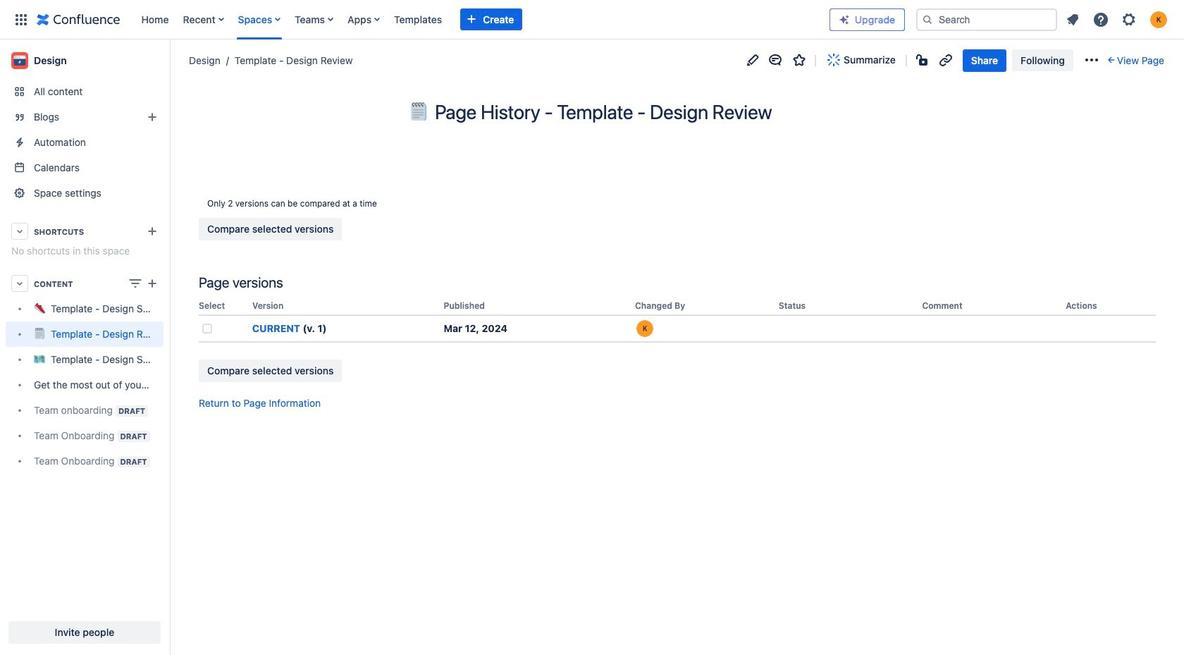 Task type: describe. For each thing, give the bounding box(es) containing it.
settings icon image
[[1121, 11, 1138, 28]]

:notepad_spiral: image
[[410, 102, 428, 120]]

kendallparks02 image
[[637, 320, 654, 337]]

:notepad_spiral: image
[[410, 102, 428, 120]]

search image
[[922, 14, 934, 25]]

premium image
[[839, 14, 850, 25]]

add shortcut image
[[144, 223, 161, 240]]

create image
[[144, 275, 161, 292]]

more actions image
[[1084, 52, 1101, 69]]

global element
[[8, 0, 830, 39]]

help icon image
[[1093, 11, 1110, 28]]

list for premium icon
[[1061, 7, 1176, 32]]

space element
[[0, 39, 169, 655]]



Task type: vqa. For each thing, say whether or not it's contained in the screenshot.
tree in the space ELEMENT
yes



Task type: locate. For each thing, give the bounding box(es) containing it.
Search field
[[917, 8, 1058, 31]]

notification icon image
[[1065, 11, 1082, 28]]

list for appswitcher icon
[[134, 0, 830, 39]]

copy link image
[[938, 52, 955, 69]]

banner
[[0, 0, 1185, 39]]

appswitcher icon image
[[13, 11, 30, 28]]

tree inside space element
[[6, 296, 164, 474]]

create a blog image
[[144, 109, 161, 126]]

edit this page image
[[745, 52, 762, 69]]

change view image
[[127, 275, 144, 292]]

1 horizontal spatial list
[[1061, 7, 1176, 32]]

collapse sidebar image
[[154, 47, 185, 75]]

star image
[[791, 52, 808, 69]]

tree
[[6, 296, 164, 474]]

0 horizontal spatial list
[[134, 0, 830, 39]]

your profile and preferences image
[[1151, 11, 1168, 28]]

confluence image
[[37, 11, 120, 28], [37, 11, 120, 28]]

no restrictions image
[[915, 52, 932, 69]]

None search field
[[917, 8, 1058, 31]]

list
[[134, 0, 830, 39], [1061, 7, 1176, 32]]



